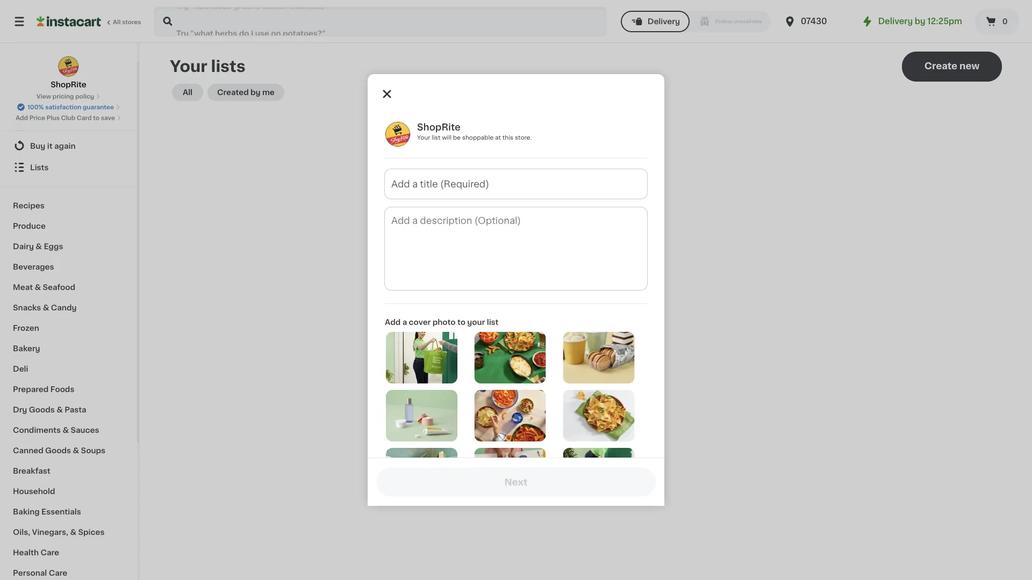 Task type: describe. For each thing, give the bounding box(es) containing it.
all for all
[[183, 89, 193, 96]]

delivery button
[[621, 11, 690, 32]]

add for add a cover photo to your list
[[385, 319, 401, 327]]

your
[[468, 319, 485, 327]]

meat & seafood
[[13, 284, 75, 291]]

frozen
[[13, 324, 39, 332]]

frozen link
[[6, 318, 131, 338]]

saved
[[609, 235, 631, 243]]

meat & seafood link
[[6, 277, 131, 297]]

here.
[[633, 235, 652, 243]]

07430
[[801, 17, 828, 25]]

add price plus club card to save link
[[16, 114, 122, 122]]

policy
[[75, 94, 94, 100]]

baking
[[13, 508, 40, 516]]

shoprite your list will be shoppable at this store.
[[417, 123, 532, 141]]

created
[[217, 89, 249, 96]]

me
[[263, 89, 275, 96]]

list inside 'shoprite your list will be shoppable at this store.'
[[432, 135, 441, 141]]

created by me button
[[208, 84, 284, 101]]

essentials
[[41, 508, 81, 516]]

shop
[[30, 121, 50, 128]]

buy it again
[[30, 142, 76, 150]]

goods for canned
[[45, 447, 71, 455]]

household link
[[6, 481, 131, 502]]

bakery link
[[6, 338, 131, 359]]

all stores
[[113, 19, 141, 25]]

recipes
[[13, 202, 45, 209]]

view
[[37, 94, 51, 100]]

beverages link
[[6, 257, 131, 277]]

personal care
[[13, 570, 67, 577]]

your lists
[[170, 59, 246, 74]]

lists for lists you create will be saved here.
[[521, 235, 539, 243]]

& left pasta
[[57, 406, 63, 414]]

beverages
[[13, 263, 54, 271]]

lists link
[[6, 157, 131, 178]]

shoprite for shoprite
[[51, 81, 86, 88]]

canned goods & soups
[[13, 447, 105, 455]]

new
[[960, 62, 980, 71]]

pricing
[[53, 94, 74, 100]]

snacks & candy link
[[6, 297, 131, 318]]

add for add price plus club card to save
[[16, 115, 28, 121]]

be for lists
[[597, 235, 607, 243]]

plus
[[47, 115, 60, 121]]

buy
[[30, 142, 45, 150]]

photo
[[433, 319, 456, 327]]

oils,
[[13, 529, 30, 536]]

0
[[1003, 18, 1008, 25]]

personal
[[13, 570, 47, 577]]

this
[[503, 135, 514, 141]]

club
[[61, 115, 75, 121]]

dairy
[[13, 243, 34, 250]]

pasta
[[65, 406, 86, 414]]

100% satisfaction guarantee button
[[17, 101, 120, 112]]

a bar of chocolate cut in half, a yellow pint of white ice cream, a green pint of white ice cream, an open pack of cookies, and a stack of ice cream sandwiches. image
[[563, 332, 635, 384]]

eggs
[[44, 243, 63, 250]]

a table with people sitting around it with a bowl of potato chips, doritos, and cheetos. image
[[475, 391, 546, 442]]

list_add_items dialog
[[368, 74, 665, 581]]

price
[[29, 115, 45, 121]]

vinegars,
[[32, 529, 68, 536]]

delivery by 12:25pm
[[879, 17, 963, 25]]

your inside 'shoprite your list will be shoppable at this store.'
[[417, 135, 431, 141]]

guarantee
[[83, 104, 114, 110]]

canned goods & soups link
[[6, 441, 131, 461]]

created by me
[[217, 89, 275, 96]]

breakfast
[[13, 467, 50, 475]]

delivery for delivery
[[648, 18, 680, 25]]

soups
[[81, 447, 105, 455]]

candy
[[51, 304, 77, 311]]

create
[[557, 235, 581, 243]]

spices
[[78, 529, 105, 536]]

it
[[47, 142, 53, 150]]



Task type: vqa. For each thing, say whether or not it's contained in the screenshot.
club
yes



Task type: locate. For each thing, give the bounding box(es) containing it.
0 vertical spatial by
[[915, 17, 926, 25]]

will right create
[[583, 235, 595, 243]]

& left candy
[[43, 304, 49, 311]]

delivery for delivery by 12:25pm
[[879, 17, 913, 25]]

1 horizontal spatial shoprite logo image
[[385, 122, 411, 147]]

by for created
[[251, 89, 261, 96]]

delivery inside button
[[648, 18, 680, 25]]

1 vertical spatial to
[[458, 319, 466, 327]]

0 horizontal spatial will
[[442, 135, 452, 141]]

create
[[925, 62, 958, 71]]

1 vertical spatial all
[[183, 89, 193, 96]]

& right "meat"
[[35, 284, 41, 291]]

baking essentials
[[13, 508, 81, 516]]

oils, vinegars, & spices
[[13, 529, 105, 536]]

all for all stores
[[113, 19, 121, 25]]

goods down prepared foods at the bottom left of page
[[29, 406, 55, 414]]

100% satisfaction guarantee
[[27, 104, 114, 110]]

0 horizontal spatial to
[[93, 115, 100, 121]]

1 horizontal spatial by
[[915, 17, 926, 25]]

by left 12:25pm
[[915, 17, 926, 25]]

1 vertical spatial lists
[[521, 235, 539, 243]]

view pricing policy link
[[37, 92, 101, 101]]

1 vertical spatial list
[[487, 319, 499, 327]]

list right 'your'
[[487, 319, 499, 327]]

by left me
[[251, 89, 261, 96]]

all left stores
[[113, 19, 121, 25]]

all
[[113, 19, 121, 25], [183, 89, 193, 96]]

condiments
[[13, 427, 61, 434]]

none text field inside list_add_items 'dialog'
[[385, 208, 648, 290]]

be left shoppable
[[453, 135, 461, 141]]

1 vertical spatial be
[[597, 235, 607, 243]]

will
[[442, 135, 452, 141], [583, 235, 595, 243]]

household
[[13, 488, 55, 495]]

be
[[453, 135, 461, 141], [597, 235, 607, 243]]

service type group
[[621, 11, 771, 32]]

will for shoprite
[[442, 135, 452, 141]]

list left shoppable
[[432, 135, 441, 141]]

1 horizontal spatial lists
[[521, 235, 539, 243]]

deli link
[[6, 359, 131, 379]]

1 horizontal spatial will
[[583, 235, 595, 243]]

dairy & eggs link
[[6, 236, 131, 257]]

shoprite logo image
[[58, 56, 79, 77], [385, 122, 411, 147]]

1 vertical spatial shoprite logo image
[[385, 122, 411, 147]]

snacks & candy
[[13, 304, 77, 311]]

0 horizontal spatial by
[[251, 89, 261, 96]]

lists down buy
[[30, 164, 49, 171]]

store.
[[515, 135, 532, 141]]

0 horizontal spatial add
[[16, 115, 28, 121]]

&
[[36, 243, 42, 250], [35, 284, 41, 291], [43, 304, 49, 311], [57, 406, 63, 414], [63, 427, 69, 434], [73, 447, 79, 455], [70, 529, 76, 536]]

care inside 'link'
[[41, 549, 59, 557]]

produce link
[[6, 216, 131, 236]]

lists
[[30, 164, 49, 171], [521, 235, 539, 243]]

breakfast link
[[6, 461, 131, 481]]

0 vertical spatial add
[[16, 115, 28, 121]]

1 horizontal spatial all
[[183, 89, 193, 96]]

health
[[13, 549, 39, 557]]

shoprite link
[[51, 56, 86, 90]]

1 vertical spatial by
[[251, 89, 261, 96]]

shoprite for shoprite your list will be shoppable at this store.
[[417, 123, 461, 132]]

1 vertical spatial care
[[49, 570, 67, 577]]

oils, vinegars, & spices link
[[6, 522, 131, 543]]

0 horizontal spatial list
[[432, 135, 441, 141]]

care for health care
[[41, 549, 59, 557]]

100%
[[27, 104, 44, 110]]

condiments & sauces
[[13, 427, 99, 434]]

instacart logo image
[[37, 15, 101, 28]]

prepared
[[13, 386, 49, 393]]

dairy & eggs
[[13, 243, 63, 250]]

1 horizontal spatial to
[[458, 319, 466, 327]]

health care link
[[6, 543, 131, 563]]

shoprite logo image inside shoprite link
[[58, 56, 79, 77]]

personal care link
[[6, 563, 131, 581]]

dry goods & pasta
[[13, 406, 86, 414]]

shoppable
[[462, 135, 494, 141]]

0 horizontal spatial all
[[113, 19, 121, 25]]

all stores link
[[37, 6, 142, 37]]

at
[[495, 135, 501, 141]]

& left sauces
[[63, 427, 69, 434]]

your
[[170, 59, 208, 74], [417, 135, 431, 141]]

a table wtih assorted snacks and drinks. image
[[475, 332, 546, 384]]

all down 'your lists'
[[183, 89, 193, 96]]

bakery
[[13, 345, 40, 352]]

0 vertical spatial shoprite
[[51, 81, 86, 88]]

1 horizontal spatial shoprite
[[417, 123, 461, 132]]

to inside list_add_items 'dialog'
[[458, 319, 466, 327]]

prepared foods
[[13, 386, 74, 393]]

to down guarantee
[[93, 115, 100, 121]]

& left the soups
[[73, 447, 79, 455]]

will inside 'shoprite your list will be shoppable at this store.'
[[442, 135, 452, 141]]

0 vertical spatial to
[[93, 115, 100, 121]]

canned
[[13, 447, 43, 455]]

add inside 'link'
[[16, 115, 28, 121]]

save
[[101, 115, 115, 121]]

add left a
[[385, 319, 401, 327]]

0 horizontal spatial lists
[[30, 164, 49, 171]]

1 horizontal spatial be
[[597, 235, 607, 243]]

0 horizontal spatial your
[[170, 59, 208, 74]]

add left price
[[16, 115, 28, 121]]

delivery by 12:25pm link
[[862, 15, 963, 28]]

shop link
[[6, 114, 131, 135]]

1 vertical spatial shoprite
[[417, 123, 461, 132]]

an shopper setting a bag of groceries down at someone's door. image
[[563, 449, 635, 500]]

be for shoprite
[[453, 135, 461, 141]]

1 horizontal spatial list
[[487, 319, 499, 327]]

lists for lists
[[30, 164, 49, 171]]

lists
[[211, 59, 246, 74]]

card
[[77, 115, 92, 121]]

0 vertical spatial lists
[[30, 164, 49, 171]]

1 vertical spatial will
[[583, 235, 595, 243]]

goods
[[29, 406, 55, 414], [45, 447, 71, 455]]

deli
[[13, 365, 28, 373]]

a woman handing over a grocery bag to a customer through their front door. image
[[386, 332, 458, 384]]

0 vertical spatial care
[[41, 549, 59, 557]]

0 vertical spatial list
[[432, 135, 441, 141]]

by inside 'link'
[[915, 17, 926, 25]]

None text field
[[385, 208, 648, 290]]

satisfaction
[[45, 104, 81, 110]]

meat
[[13, 284, 33, 291]]

by inside button
[[251, 89, 261, 96]]

condiments & sauces link
[[6, 420, 131, 441]]

0 vertical spatial will
[[442, 135, 452, 141]]

create new
[[925, 62, 980, 71]]

care for personal care
[[49, 570, 67, 577]]

a
[[403, 319, 407, 327]]

0 button
[[976, 9, 1020, 34]]

lists left you
[[521, 235, 539, 243]]

again
[[54, 142, 76, 150]]

1 vertical spatial add
[[385, 319, 401, 327]]

add a cover photo to your list
[[385, 319, 499, 327]]

shoprite inside 'shoprite your list will be shoppable at this store.'
[[417, 123, 461, 132]]

foods
[[50, 386, 74, 393]]

stores
[[122, 19, 141, 25]]

12:25pm
[[928, 17, 963, 25]]

a person preparing a sandwich on a cutting board, a bunch of carrots, a sliced avocado, a jar of mayonnaise, and a plate of potato chips. image
[[475, 449, 546, 500]]

snacks
[[13, 304, 41, 311]]

0 horizontal spatial be
[[453, 135, 461, 141]]

view pricing policy
[[37, 94, 94, 100]]

delivery inside 'link'
[[879, 17, 913, 25]]

add price plus club card to save
[[16, 115, 115, 121]]

sauces
[[71, 427, 99, 434]]

list
[[432, 135, 441, 141], [487, 319, 499, 327]]

1 horizontal spatial add
[[385, 319, 401, 327]]

add inside 'dialog'
[[385, 319, 401, 327]]

0 vertical spatial your
[[170, 59, 208, 74]]

cotton pads, ointment, cream, and bottle of liquid. image
[[386, 391, 458, 442]]

goods for dry
[[29, 406, 55, 414]]

care down vinegars,
[[41, 549, 59, 557]]

0 vertical spatial all
[[113, 19, 121, 25]]

you
[[541, 235, 555, 243]]

baking essentials link
[[6, 502, 131, 522]]

cover
[[409, 319, 431, 327]]

0 horizontal spatial shoprite logo image
[[58, 56, 79, 77]]

delivery
[[879, 17, 913, 25], [648, 18, 680, 25]]

1 horizontal spatial delivery
[[879, 17, 913, 25]]

to left 'your'
[[458, 319, 466, 327]]

be left saved
[[597, 235, 607, 243]]

dry
[[13, 406, 27, 414]]

& left spices
[[70, 529, 76, 536]]

buy it again link
[[6, 135, 131, 157]]

shoprite logo image inside list_add_items 'dialog'
[[385, 122, 411, 147]]

dry goods & pasta link
[[6, 400, 131, 420]]

0 vertical spatial shoprite logo image
[[58, 56, 79, 77]]

health care
[[13, 549, 59, 557]]

recipes link
[[6, 195, 131, 216]]

create new button
[[903, 52, 1003, 82]]

by for delivery
[[915, 17, 926, 25]]

Add a title (Required) text field
[[385, 169, 648, 199]]

lists you create will be saved here.
[[521, 235, 652, 243]]

0 horizontal spatial delivery
[[648, 18, 680, 25]]

0 horizontal spatial shoprite
[[51, 81, 86, 88]]

1 vertical spatial your
[[417, 135, 431, 141]]

a small bottle of milk, a bowl and a whisk, a carton of 6 eggs, a bunch of tomatoes on the vine, sliced cheese, a head of lettuce, and a loaf of bread. image
[[386, 449, 458, 500]]

& left "eggs"
[[36, 243, 42, 250]]

1 horizontal spatial your
[[417, 135, 431, 141]]

goods down condiments & sauces
[[45, 447, 71, 455]]

care down the health care 'link'
[[49, 570, 67, 577]]

will for lists
[[583, 235, 595, 243]]

will left shoppable
[[442, 135, 452, 141]]

shoprite
[[51, 81, 86, 88], [417, 123, 461, 132]]

be inside 'shoprite your list will be shoppable at this store.'
[[453, 135, 461, 141]]

0 vertical spatial be
[[453, 135, 461, 141]]

all inside button
[[183, 89, 193, 96]]

bowl of nachos covered in cheese. image
[[563, 391, 635, 442]]

07430 button
[[784, 6, 849, 37]]

0 vertical spatial goods
[[29, 406, 55, 414]]

to inside 'link'
[[93, 115, 100, 121]]

1 vertical spatial goods
[[45, 447, 71, 455]]

None search field
[[154, 6, 607, 37]]



